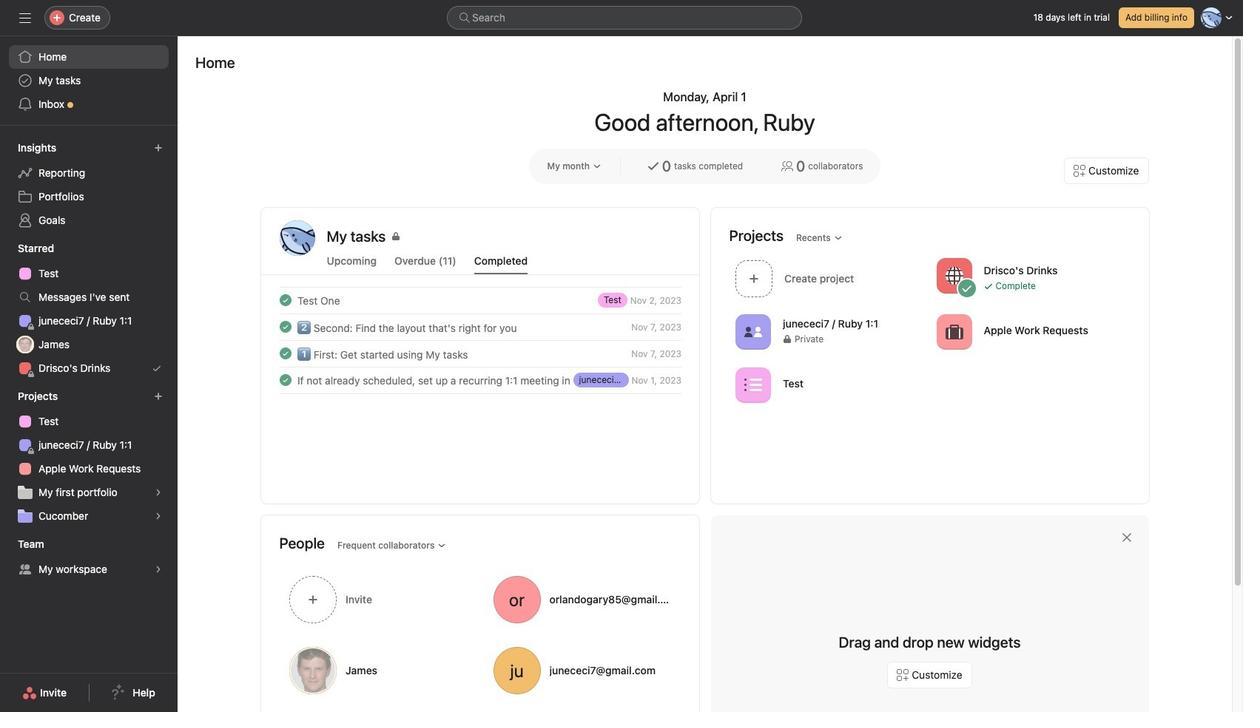 Task type: describe. For each thing, give the bounding box(es) containing it.
1 list item from the top
[[262, 287, 699, 314]]

Completed checkbox
[[276, 345, 294, 363]]

teams element
[[0, 531, 178, 585]]

completed image for 4th list item
[[276, 372, 294, 389]]

global element
[[0, 36, 178, 125]]

globe image
[[945, 267, 963, 285]]

see details, my workspace image
[[154, 565, 163, 574]]

briefcase image
[[945, 323, 963, 341]]

completed image for first list item from the top of the page
[[276, 292, 294, 309]]

completed image for second list item from the top of the page
[[276, 318, 294, 336]]

4 list item from the top
[[262, 367, 699, 394]]



Task type: locate. For each thing, give the bounding box(es) containing it.
0 vertical spatial completed image
[[276, 345, 294, 363]]

people image
[[744, 323, 762, 341]]

Completed checkbox
[[276, 292, 294, 309], [276, 318, 294, 336], [276, 372, 294, 389]]

list box
[[447, 6, 802, 30]]

0 vertical spatial completed image
[[276, 292, 294, 309]]

hide sidebar image
[[19, 12, 31, 24]]

list image
[[744, 376, 762, 394]]

2 list item from the top
[[262, 314, 699, 340]]

starred element
[[0, 235, 178, 383]]

see details, my first portfolio image
[[154, 488, 163, 497]]

completed image for 2nd list item from the bottom
[[276, 345, 294, 363]]

1 completed image from the top
[[276, 345, 294, 363]]

completed image
[[276, 292, 294, 309], [276, 318, 294, 336]]

view profile image
[[279, 221, 315, 256]]

2 vertical spatial completed checkbox
[[276, 372, 294, 389]]

completed checkbox for second list item from the top of the page
[[276, 318, 294, 336]]

projects element
[[0, 383, 178, 531]]

see details, cucomber image
[[154, 512, 163, 521]]

3 list item from the top
[[262, 340, 699, 367]]

1 vertical spatial completed image
[[276, 318, 294, 336]]

0 vertical spatial completed checkbox
[[276, 292, 294, 309]]

completed checkbox for first list item from the top of the page
[[276, 292, 294, 309]]

list item
[[262, 287, 699, 314], [262, 314, 699, 340], [262, 340, 699, 367], [262, 367, 699, 394]]

1 completed image from the top
[[276, 292, 294, 309]]

insights element
[[0, 135, 178, 235]]

2 completed checkbox from the top
[[276, 318, 294, 336]]

1 vertical spatial completed checkbox
[[276, 318, 294, 336]]

3 completed checkbox from the top
[[276, 372, 294, 389]]

1 vertical spatial completed image
[[276, 372, 294, 389]]

dismiss image
[[1121, 532, 1133, 544]]

2 completed image from the top
[[276, 372, 294, 389]]

new project or portfolio image
[[154, 392, 163, 401]]

completed checkbox for 4th list item
[[276, 372, 294, 389]]

new insights image
[[154, 144, 163, 152]]

2 completed image from the top
[[276, 318, 294, 336]]

1 completed checkbox from the top
[[276, 292, 294, 309]]

completed image
[[276, 345, 294, 363], [276, 372, 294, 389]]



Task type: vqa. For each thing, say whether or not it's contained in the screenshot.
right "Drinks"
no



